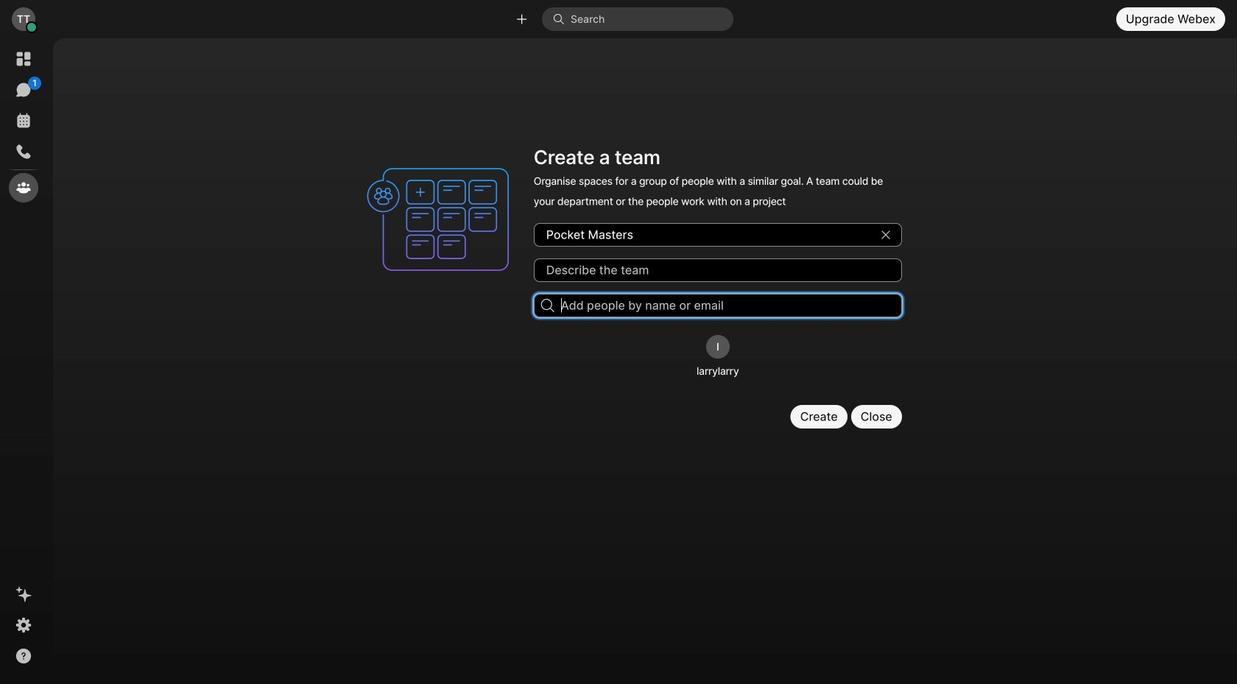 Task type: locate. For each thing, give the bounding box(es) containing it.
navigation
[[0, 38, 47, 684]]

search_18 image
[[541, 299, 554, 312]]

Describe the team text field
[[534, 258, 902, 282]]

Name the team (required) text field
[[534, 223, 902, 247]]



Task type: describe. For each thing, give the bounding box(es) containing it.
create a team image
[[360, 141, 525, 298]]

webex tab list
[[9, 44, 41, 203]]

Add people by name or email text field
[[534, 294, 902, 317]]



Task type: vqa. For each thing, say whether or not it's contained in the screenshot.
Name the team (required) "text field"
yes



